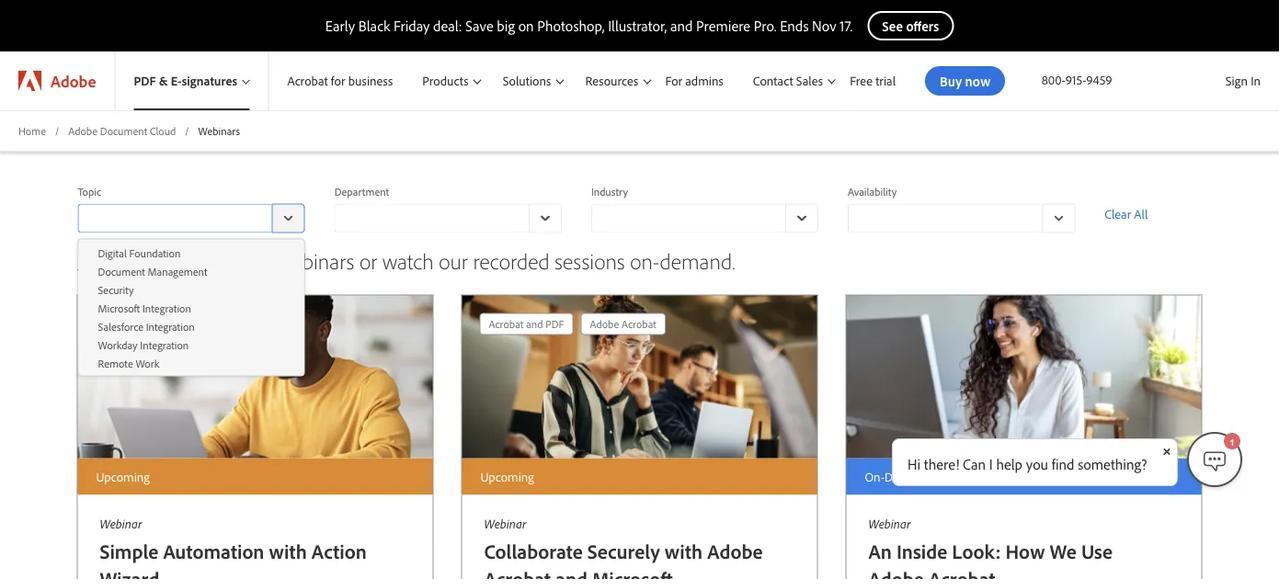Task type: locate. For each thing, give the bounding box(es) containing it.
simple
[[100, 539, 159, 564]]

action
[[312, 539, 367, 564]]

0 vertical spatial microsoft
[[98, 301, 140, 315]]

digital foundation document management security microsoft integration salesforce integration workday integration remote work
[[98, 246, 207, 370]]

availability
[[848, 185, 897, 198]]

pdf for collaborate
[[546, 317, 564, 331]]

and down collaborate
[[556, 566, 588, 579]]

acrobat inside acrobat for business link
[[287, 73, 328, 89]]

1 none field from the left
[[78, 204, 305, 233]]

for admins
[[665, 73, 724, 89]]

how
[[1006, 539, 1045, 564]]

clear
[[1105, 206, 1131, 222]]

0 horizontal spatial acrobat and pdf cell
[[104, 314, 180, 334]]

1 upcoming from the left
[[96, 469, 150, 485]]

2 upcoming from the left
[[481, 469, 534, 485]]

on-demand
[[865, 469, 930, 485]]

department
[[334, 185, 389, 198]]

sessions
[[555, 246, 625, 274]]

adobe acrobat
[[590, 317, 657, 331]]

1 horizontal spatial acrobat and pdf cell
[[489, 314, 564, 334]]

1 button
[[1187, 432, 1243, 487]]

0 horizontal spatial acrobat and pdf
[[104, 317, 180, 331]]

adobe inside cell
[[590, 317, 619, 331]]

document up security
[[98, 264, 145, 278]]

signatures
[[182, 73, 237, 89]]

3 none field from the left
[[591, 204, 819, 233]]

none field for topic
[[78, 204, 305, 233]]

microsoft down securely in the bottom of the page
[[592, 566, 673, 579]]

premiere
[[696, 17, 751, 35]]

none field availability
[[848, 204, 1075, 233]]

our up security
[[116, 246, 145, 274]]

adobe
[[51, 70, 96, 91], [68, 124, 98, 138], [590, 317, 619, 331], [707, 539, 763, 564], [869, 566, 924, 579]]

acrobat and pdf inside grid
[[104, 317, 180, 331]]

collaborate securely with adobe acrobat and microsoft image
[[462, 296, 817, 459]]

adobe inside "link"
[[51, 70, 96, 91]]

our
[[116, 246, 145, 274], [439, 246, 468, 274]]

webinar up 'an'
[[869, 516, 911, 532]]

0 horizontal spatial webinar
[[100, 516, 142, 532]]

with inside webinar simple automation with action wizard
[[269, 539, 307, 564]]

1 webinar from the left
[[100, 516, 142, 532]]

black
[[359, 17, 390, 35]]

pdf left &
[[134, 73, 156, 89]]

with
[[269, 539, 307, 564], [665, 539, 703, 564]]

pdf & e-signatures button
[[115, 52, 268, 110]]

and up "work"
[[142, 317, 159, 331]]

integration
[[142, 301, 191, 315], [146, 320, 195, 333], [140, 338, 189, 352]]

pdf for simple
[[161, 317, 180, 331]]

acrobat down collaborate
[[484, 566, 551, 579]]

clear all
[[1105, 206, 1148, 222]]

None field
[[78, 204, 305, 233], [334, 204, 562, 233], [591, 204, 819, 233], [848, 204, 1075, 233]]

for
[[331, 73, 345, 89]]

acrobat and pdf cell
[[104, 314, 180, 334], [489, 314, 564, 334]]

acrobat left for
[[287, 73, 328, 89]]

1 acrobat and pdf from the left
[[104, 317, 180, 331]]

none field topic
[[78, 204, 305, 233]]

0 horizontal spatial microsoft
[[98, 301, 140, 315]]

0 horizontal spatial with
[[269, 539, 307, 564]]

17.
[[840, 17, 853, 35]]

pdf left adobe acrobat cell at the bottom of page
[[546, 317, 564, 331]]

0 horizontal spatial pdf
[[134, 73, 156, 89]]

acrobat and pdf
[[104, 317, 180, 331], [489, 317, 564, 331]]

for admins link
[[654, 52, 735, 110]]

Topic text field
[[78, 204, 272, 233]]

contact
[[753, 72, 793, 88]]

2 our from the left
[[439, 246, 468, 274]]

simple automation with action wizard image
[[78, 296, 433, 459]]

0 vertical spatial document
[[100, 124, 147, 138]]

upcoming
[[96, 469, 150, 485], [481, 469, 534, 485]]

an inside look: how we use adobe acrobat image
[[847, 296, 1202, 459]]

join our upcoming live webinars or watch our recorded sessions on-demand. element
[[48, 281, 1231, 579]]

none field for availability
[[848, 204, 1075, 233]]

webinar
[[100, 516, 142, 532], [484, 516, 526, 532], [869, 516, 911, 532]]

clear all link
[[1105, 203, 1202, 225]]

solutions button
[[484, 52, 567, 110]]

with left action
[[269, 539, 307, 564]]

4 none field from the left
[[848, 204, 1075, 233]]

industry
[[591, 185, 628, 198]]

business
[[348, 73, 393, 89]]

acrobat and pdf up workday at the bottom
[[104, 317, 180, 331]]

upcoming up collaborate
[[481, 469, 534, 485]]

products
[[422, 73, 469, 89]]

none field up the demand.
[[591, 204, 819, 233]]

1 horizontal spatial microsoft
[[592, 566, 673, 579]]

1 with from the left
[[269, 539, 307, 564]]

pdf right salesforce
[[161, 317, 180, 331]]

webinar up collaborate
[[484, 516, 526, 532]]

row
[[196, 313, 281, 335]]

2 horizontal spatial pdf
[[546, 317, 564, 331]]

1
[[1230, 437, 1235, 447]]

adobe for adobe document cloud
[[68, 124, 98, 138]]

join
[[78, 246, 111, 274]]

webinar for collaborate
[[484, 516, 526, 532]]

microsoft
[[98, 301, 140, 315], [592, 566, 673, 579]]

1 vertical spatial document
[[98, 264, 145, 278]]

1 horizontal spatial acrobat and pdf
[[489, 317, 564, 331]]

none field up watch
[[334, 204, 562, 233]]

nov
[[812, 17, 837, 35]]

9459
[[1086, 72, 1112, 88]]

document left cloud
[[100, 124, 147, 138]]

document
[[100, 124, 147, 138], [98, 264, 145, 278]]

collaborate
[[484, 539, 583, 564]]

none field for industry
[[591, 204, 819, 233]]

2 acrobat and pdf from the left
[[489, 317, 564, 331]]

acrobat
[[287, 73, 328, 89], [104, 317, 139, 331], [489, 317, 524, 331], [622, 317, 657, 331], [484, 566, 551, 579], [929, 566, 996, 579]]

salesforce
[[98, 320, 143, 333]]

upcoming up simple
[[96, 469, 150, 485]]

trial
[[876, 73, 896, 89]]

list box containing digital foundation
[[79, 243, 304, 372]]

800-915-9459 link
[[1042, 72, 1112, 88]]

microsoft up salesforce
[[98, 301, 140, 315]]

1 acrobat and pdf cell from the left
[[104, 314, 180, 334]]

acrobat and pdf down recorded
[[489, 317, 564, 331]]

pdf
[[134, 73, 156, 89], [161, 317, 180, 331], [546, 317, 564, 331]]

webinar inside webinar an inside look: how we use adobe acrobat
[[869, 516, 911, 532]]

Department text field
[[334, 204, 529, 233]]

our down department field
[[439, 246, 468, 274]]

webinar inside webinar simple automation with action wizard
[[100, 516, 142, 532]]

and inside webinar collaborate securely with adobe acrobat and microsoft
[[556, 566, 588, 579]]

2 acrobat and pdf cell from the left
[[489, 314, 564, 334]]

filters element
[[78, 181, 1202, 248]]

upcoming
[[150, 246, 237, 274]]

2 vertical spatial integration
[[140, 338, 189, 352]]

webinar up simple
[[100, 516, 142, 532]]

Industry text field
[[591, 204, 786, 233]]

3 webinar from the left
[[869, 516, 911, 532]]

solutions
[[503, 73, 551, 89]]

with inside webinar collaborate securely with adobe acrobat and microsoft
[[665, 539, 703, 564]]

with for action
[[269, 539, 307, 564]]

acrobat and pdf for collaborate
[[489, 317, 564, 331]]

1 horizontal spatial webinar
[[484, 516, 526, 532]]

2 horizontal spatial webinar
[[869, 516, 911, 532]]

1 horizontal spatial pdf
[[161, 317, 180, 331]]

acrobat down look:
[[929, 566, 996, 579]]

0 horizontal spatial our
[[116, 246, 145, 274]]

1 vertical spatial microsoft
[[592, 566, 673, 579]]

sign in
[[1226, 73, 1261, 89]]

grid
[[476, 309, 669, 339]]

illustrator,
[[608, 17, 667, 35]]

acrobat and pdf cell down recorded
[[489, 314, 564, 334]]

acrobat and pdf cell up workday at the bottom
[[104, 314, 180, 334]]

home
[[18, 124, 46, 138]]

800-
[[1042, 72, 1066, 88]]

0 horizontal spatial upcoming
[[96, 469, 150, 485]]

big
[[497, 17, 515, 35]]

acrobat and pdf cell for simple
[[104, 314, 180, 334]]

acrobat and pdf cell inside grid
[[104, 314, 180, 334]]

on-
[[630, 246, 660, 274]]

webinar for an
[[869, 516, 911, 532]]

resources button
[[567, 52, 654, 110]]

1 horizontal spatial with
[[665, 539, 703, 564]]

acrobat down on-
[[622, 317, 657, 331]]

webinars
[[198, 124, 240, 138]]

acrobat and pdf cell for collaborate
[[489, 314, 564, 334]]

list box
[[79, 243, 304, 372]]

we
[[1050, 539, 1077, 564]]

acrobat down recorded
[[489, 317, 524, 331]]

acrobat inside adobe acrobat cell
[[622, 317, 657, 331]]

webinar inside webinar collaborate securely with adobe acrobat and microsoft
[[484, 516, 526, 532]]

with right securely in the bottom of the page
[[665, 539, 703, 564]]

automation
[[163, 539, 264, 564]]

acrobat up workday at the bottom
[[104, 317, 139, 331]]

2 none field from the left
[[334, 204, 562, 233]]

early
[[325, 17, 355, 35]]

free trial link
[[839, 52, 907, 110]]

webinar simple automation with action wizard
[[100, 516, 367, 579]]

adobe for adobe
[[51, 70, 96, 91]]

none field down search webinars search box
[[848, 204, 1075, 233]]

photoshop,
[[537, 17, 605, 35]]

none field up upcoming
[[78, 204, 305, 233]]

none field for department
[[334, 204, 562, 233]]

acrobat inside acrobat and pdf grid
[[104, 317, 139, 331]]

for
[[665, 73, 682, 89]]

find
[[1052, 455, 1075, 474]]

2 webinar from the left
[[484, 516, 526, 532]]

2 with from the left
[[665, 539, 703, 564]]

and inside acrobat and pdf grid
[[142, 317, 159, 331]]

1 horizontal spatial upcoming
[[481, 469, 534, 485]]

1 horizontal spatial our
[[439, 246, 468, 274]]



Task type: describe. For each thing, give the bounding box(es) containing it.
topic
[[78, 185, 101, 198]]

pdf inside dropdown button
[[134, 73, 156, 89]]

adobe document cloud
[[68, 124, 176, 138]]

hi there! can i help you find something?
[[908, 455, 1147, 474]]

watch
[[382, 246, 434, 274]]

join our upcoming live webinars or watch our recorded sessions on-demand.
[[78, 246, 735, 274]]

with for adobe
[[665, 539, 703, 564]]

in
[[1251, 73, 1261, 89]]

live
[[242, 246, 272, 274]]

microsoft inside digital foundation document management security microsoft integration salesforce integration workday integration remote work
[[98, 301, 140, 315]]

demand.
[[660, 246, 735, 274]]

adobe for adobe acrobat
[[590, 317, 619, 331]]

inside
[[897, 539, 948, 564]]

there!
[[924, 455, 960, 474]]

cloud
[[150, 124, 176, 138]]

1 vertical spatial integration
[[146, 320, 195, 333]]

adobe inside webinar an inside look: how we use adobe acrobat
[[869, 566, 924, 579]]

remote
[[98, 356, 133, 370]]

save
[[466, 17, 494, 35]]

acrobat and pdf for simple
[[104, 317, 180, 331]]

Search Webinars search field
[[742, 122, 1202, 152]]

deal:
[[433, 17, 462, 35]]

work
[[136, 356, 159, 370]]

document inside digital foundation document management security microsoft integration salesforce integration workday integration remote work
[[98, 264, 145, 278]]

foundation
[[129, 246, 181, 260]]

Availability text field
[[848, 204, 1042, 233]]

contact sales button
[[735, 52, 839, 110]]

1 our from the left
[[116, 246, 145, 274]]

filters
[[78, 136, 109, 152]]

early black friday deal: save big on photoshop, illustrator, and premiere pro. ends nov 17.
[[325, 17, 853, 35]]

friday
[[394, 17, 430, 35]]

acrobat inside webinar an inside look: how we use adobe acrobat
[[929, 566, 996, 579]]

upcoming for simple
[[96, 469, 150, 485]]

acrobat inside webinar collaborate securely with adobe acrobat and microsoft
[[484, 566, 551, 579]]

on
[[518, 17, 534, 35]]

acrobat and pdf grid
[[92, 309, 285, 339]]

pro.
[[754, 17, 777, 35]]

&
[[159, 73, 168, 89]]

upcoming for collaborate
[[481, 469, 534, 485]]

ends
[[780, 17, 809, 35]]

filters link
[[78, 133, 131, 155]]

workday
[[98, 338, 138, 352]]

and down recorded
[[526, 317, 543, 331]]

sign in button
[[1222, 65, 1265, 97]]

something?
[[1078, 455, 1147, 474]]

915-
[[1066, 72, 1086, 88]]

free trial
[[850, 73, 896, 89]]

800-915-9459
[[1042, 72, 1112, 88]]

row inside acrobat and pdf grid
[[196, 313, 281, 335]]

demand
[[885, 469, 930, 485]]

grid containing acrobat and pdf
[[476, 309, 669, 339]]

can
[[963, 455, 986, 474]]

none field department
[[334, 204, 562, 233]]

acrobat for business
[[287, 73, 393, 89]]

0 vertical spatial integration
[[142, 301, 191, 315]]

digital
[[98, 246, 127, 260]]

on-
[[865, 469, 885, 485]]

none field industry
[[591, 204, 819, 233]]

wizard
[[100, 566, 159, 579]]

webinar an inside look: how we use adobe acrobat
[[869, 516, 1113, 579]]

securely
[[587, 539, 660, 564]]

security
[[98, 283, 134, 297]]

recorded
[[473, 246, 550, 274]]

webinar for simple
[[100, 516, 142, 532]]

webinar collaborate securely with adobe acrobat and microsoft
[[484, 516, 763, 579]]

contact sales
[[753, 72, 823, 88]]

microsoft inside webinar collaborate securely with adobe acrobat and microsoft
[[592, 566, 673, 579]]

admins
[[685, 73, 724, 89]]

look:
[[952, 539, 1001, 564]]

acrobat for business link
[[269, 52, 404, 110]]

an
[[869, 539, 892, 564]]

sales
[[796, 72, 823, 88]]

help
[[996, 455, 1023, 474]]

and left premiere
[[670, 17, 693, 35]]

hi
[[908, 455, 921, 474]]

home link
[[18, 123, 46, 139]]

webinars
[[277, 246, 354, 274]]

i
[[989, 455, 993, 474]]

adobe inside webinar collaborate securely with adobe acrobat and microsoft
[[707, 539, 763, 564]]

or
[[360, 246, 377, 274]]

resources
[[585, 73, 639, 89]]

adobe document cloud link
[[68, 123, 176, 139]]

use
[[1082, 539, 1113, 564]]

you
[[1026, 455, 1049, 474]]

pdf & e-signatures
[[134, 73, 237, 89]]

adobe acrobat cell
[[590, 314, 657, 334]]

e-
[[171, 73, 182, 89]]

adobe link
[[0, 52, 114, 110]]



Task type: vqa. For each thing, say whether or not it's contained in the screenshot.
"Adobe" inside the Adobe Document Cloud link
yes



